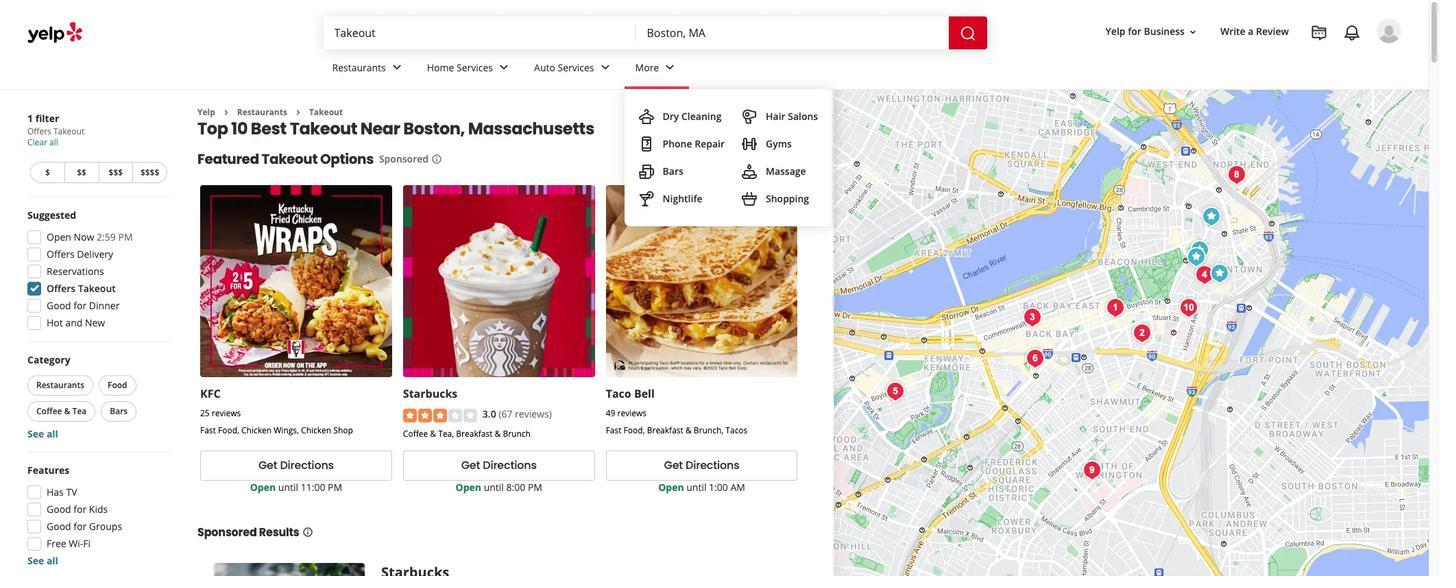 Task type: describe. For each thing, give the bounding box(es) containing it.
for for groups
[[74, 520, 87, 533]]

home services
[[427, 61, 493, 74]]

taco bell 49 reviews fast food, breakfast & brunch, tacos
[[606, 386, 748, 436]]

49
[[606, 408, 615, 419]]

yelp for yelp for business
[[1106, 25, 1126, 38]]

dry cleaning link
[[633, 103, 730, 130]]

nightlife
[[663, 192, 703, 205]]

get directions for starbucks
[[461, 458, 537, 473]]

wings,
[[274, 425, 299, 436]]

16 chevron down v2 image
[[1188, 27, 1199, 37]]

home services link
[[416, 49, 523, 89]]

& left brunch
[[495, 428, 501, 439]]

get directions link for kfc
[[200, 450, 392, 480]]

moon & flower house -boston image
[[1175, 294, 1203, 321]]

now
[[74, 230, 94, 243]]

features
[[27, 464, 69, 477]]

best
[[251, 118, 287, 140]]

1 filter offers takeout clear all
[[27, 112, 84, 148]]

1 vertical spatial starbucks image
[[1183, 243, 1210, 271]]

$$
[[77, 167, 86, 178]]

coffee for coffee & tea, breakfast & brunch
[[403, 428, 428, 439]]

projects image
[[1311, 25, 1328, 41]]

clear
[[27, 136, 47, 148]]

pressed cafe image
[[1022, 345, 1049, 372]]

review
[[1256, 25, 1289, 38]]

good for groups
[[47, 520, 122, 533]]

kfc
[[200, 386, 221, 401]]

bars button
[[101, 401, 137, 422]]

24 happy hour v2 image
[[638, 191, 655, 207]]

pauli's image
[[1223, 161, 1251, 188]]

offers takeout
[[47, 282, 116, 295]]

bars inside button
[[110, 405, 128, 417]]

category
[[27, 353, 70, 366]]

24 chevron down v2 image for restaurants
[[389, 59, 405, 76]]

$$ button
[[64, 162, 98, 183]]

tea,
[[438, 428, 454, 439]]

brunch,
[[694, 425, 724, 436]]

pm for starbucks
[[528, 480, 542, 494]]

options
[[320, 150, 374, 169]]

get directions for kfc
[[258, 458, 334, 473]]

all for category
[[47, 427, 58, 440]]

services for home services
[[457, 61, 493, 74]]

tv
[[66, 486, 77, 499]]

phone
[[663, 137, 692, 150]]

services for auto services
[[558, 61, 594, 74]]

24 salon v2 image
[[741, 108, 758, 125]]

new
[[85, 316, 105, 329]]

for for dinner
[[74, 299, 87, 312]]

dinner
[[89, 299, 120, 312]]

boston,
[[403, 118, 465, 140]]

restaurants for restaurants link to the right
[[332, 61, 386, 74]]

$$$
[[109, 167, 123, 178]]

coffee for coffee & tea
[[36, 405, 62, 417]]

get for starbucks
[[461, 458, 480, 473]]

none field find
[[334, 25, 625, 40]]

search image
[[960, 25, 976, 42]]

and
[[65, 316, 83, 329]]

$ button
[[30, 162, 64, 183]]

3 star rating image
[[403, 408, 477, 422]]

brunch
[[503, 428, 531, 439]]

notifications image
[[1344, 25, 1361, 41]]

24 shopping v2 image
[[741, 191, 758, 207]]

yelp for business button
[[1100, 20, 1204, 44]]

2:59
[[97, 230, 116, 243]]

food
[[108, 379, 127, 391]]

lotus test kitchen image
[[1191, 261, 1219, 288]]

near
[[361, 118, 400, 140]]

food, inside taco bell 49 reviews fast food, breakfast & brunch, tacos
[[624, 425, 645, 436]]

all inside 1 filter offers takeout clear all
[[49, 136, 58, 148]]

write a review
[[1221, 25, 1289, 38]]

for for business
[[1128, 25, 1142, 38]]

1
[[27, 112, 33, 125]]

free wi-fi
[[47, 537, 91, 550]]

yelp for business
[[1106, 25, 1185, 38]]

1 vertical spatial restaurants link
[[237, 106, 287, 118]]

24 bars v2 image
[[638, 163, 655, 180]]

offers for offers delivery
[[47, 248, 75, 261]]

hot and new
[[47, 316, 105, 329]]

8:00
[[506, 480, 525, 494]]

10
[[231, 118, 248, 140]]

24 gyms v2 image
[[741, 136, 758, 152]]

more
[[635, 61, 659, 74]]

yelp link
[[198, 106, 215, 118]]

(67
[[499, 408, 513, 421]]

offers inside 1 filter offers takeout clear all
[[27, 125, 51, 137]]

pm inside group
[[118, 230, 133, 243]]

see all button for category
[[27, 427, 58, 440]]

& left 'tea,'
[[430, 428, 436, 439]]

salons
[[788, 110, 818, 123]]

group containing suggested
[[23, 208, 170, 334]]

open for taco bell
[[658, 480, 684, 494]]

$$$$ button
[[133, 162, 167, 183]]

hair salons link
[[736, 103, 824, 130]]

open for starbucks
[[456, 480, 481, 494]]

dry
[[663, 110, 679, 123]]

1 horizontal spatial restaurants
[[237, 106, 287, 118]]

featured takeout options
[[198, 150, 374, 169]]

0 vertical spatial starbucks image
[[1198, 203, 1225, 230]]

16 info v2 image
[[431, 154, 442, 165]]

write
[[1221, 25, 1246, 38]]

am
[[731, 480, 745, 494]]

takeout link
[[309, 106, 343, 118]]

suggested
[[27, 208, 76, 222]]

group containing category
[[25, 353, 170, 441]]

has tv
[[47, 486, 77, 499]]

see for category
[[27, 427, 44, 440]]

see all for category
[[27, 427, 58, 440]]

shopping link
[[736, 185, 824, 213]]

free
[[47, 537, 66, 550]]

1:00
[[709, 480, 728, 494]]

shopping
[[766, 192, 809, 205]]

yelp for yelp link in the top left of the page
[[198, 106, 215, 118]]

fast inside the kfc 25 reviews fast food, chicken wings, chicken shop
[[200, 425, 216, 436]]

more link
[[624, 49, 689, 89]]

cleaning
[[682, 110, 722, 123]]

kfc link
[[200, 386, 221, 401]]

auto services link
[[523, 49, 624, 89]]

until for taco bell
[[687, 480, 707, 494]]

gyms
[[766, 137, 792, 150]]

fast inside taco bell 49 reviews fast food, breakfast & brunch, tacos
[[606, 425, 622, 436]]

subway image
[[1186, 236, 1214, 264]]

business
[[1144, 25, 1185, 38]]

tea
[[72, 405, 87, 417]]

get directions link for starbucks
[[403, 450, 595, 480]]

get directions link for taco bell
[[606, 450, 798, 480]]

hot
[[47, 316, 63, 329]]

3.0
[[483, 408, 496, 421]]

user actions element
[[1095, 17, 1421, 101]]

phone repair link
[[633, 130, 730, 158]]

directions for taco
[[686, 458, 740, 473]]

reviews inside taco bell 49 reviews fast food, breakfast & brunch, tacos
[[618, 408, 647, 419]]

get for taco bell
[[664, 458, 683, 473]]

bacco's fine foods image
[[1102, 294, 1129, 321]]



Task type: vqa. For each thing, say whether or not it's contained in the screenshot.
10
yes



Task type: locate. For each thing, give the bounding box(es) containing it.
1 vertical spatial coffee
[[403, 428, 428, 439]]

home
[[427, 61, 454, 74]]

24 chevron down v2 image
[[389, 59, 405, 76], [496, 59, 512, 76], [597, 59, 613, 76], [662, 59, 678, 76]]

good for good for dinner
[[47, 299, 71, 312]]

yelp left 10 on the top of the page
[[198, 106, 215, 118]]

bars
[[663, 165, 684, 178], [110, 405, 128, 417]]

1 good from the top
[[47, 299, 71, 312]]

sponsored down top 10 best takeout near boston, massachusetts
[[379, 153, 429, 166]]

directions for kfc
[[280, 458, 334, 473]]

2 food, from the left
[[624, 425, 645, 436]]

1 chicken from the left
[[241, 425, 272, 436]]

good for kids
[[47, 503, 108, 516]]

2 vertical spatial restaurants
[[36, 379, 84, 391]]

16 chevron right v2 image right yelp link in the top left of the page
[[221, 107, 232, 118]]

restaurants
[[332, 61, 386, 74], [237, 106, 287, 118], [36, 379, 84, 391]]

open now 2:59 pm
[[47, 230, 133, 243]]

starbucks image up subway image
[[1198, 203, 1225, 230]]

offers up reservations
[[47, 248, 75, 261]]

hair salons
[[766, 110, 818, 123]]

nightlife link
[[633, 185, 730, 213]]

for inside button
[[1128, 25, 1142, 38]]

offers for offers takeout
[[47, 282, 76, 295]]

1 24 chevron down v2 image from the left
[[389, 59, 405, 76]]

sponsored for sponsored results
[[198, 524, 257, 540]]

for for kids
[[74, 503, 87, 516]]

see all button
[[27, 427, 58, 440], [27, 554, 58, 567]]

1 horizontal spatial get
[[461, 458, 480, 473]]

1 fast from the left
[[200, 425, 216, 436]]

16 info v2 image
[[302, 526, 313, 537]]

1 see all button from the top
[[27, 427, 58, 440]]

&
[[64, 405, 70, 417], [686, 425, 692, 436], [430, 428, 436, 439], [495, 428, 501, 439]]

1 food, from the left
[[218, 425, 239, 436]]

1 vertical spatial bars
[[110, 405, 128, 417]]

0 vertical spatial offers
[[27, 125, 51, 137]]

1 vertical spatial all
[[47, 427, 58, 440]]

bars down food button
[[110, 405, 128, 417]]

coffee down restaurants "button"
[[36, 405, 62, 417]]

good for dinner
[[47, 299, 120, 312]]

1 horizontal spatial food,
[[624, 425, 645, 436]]

0 horizontal spatial directions
[[280, 458, 334, 473]]

food button
[[99, 375, 136, 396]]

3 get from the left
[[664, 458, 683, 473]]

delivery
[[77, 248, 113, 261]]

1 horizontal spatial bars
[[663, 165, 684, 178]]

directions up the 11:00 on the left bottom of page
[[280, 458, 334, 473]]

see all button for features
[[27, 554, 58, 567]]

1 vertical spatial see all
[[27, 554, 58, 567]]

restaurants link right the top on the top left
[[237, 106, 287, 118]]

greco image
[[1019, 303, 1046, 331]]

all down free
[[47, 554, 58, 567]]

get directions up open until 8:00 pm
[[461, 458, 537, 473]]

none field near
[[647, 25, 938, 40]]

has
[[47, 486, 64, 499]]

24 chevron down v2 image left auto
[[496, 59, 512, 76]]

good up free
[[47, 520, 71, 533]]

all down "coffee & tea" button
[[47, 427, 58, 440]]

kids
[[89, 503, 108, 516]]

1 horizontal spatial sponsored
[[379, 153, 429, 166]]

get directions up 'open until 1:00 am'
[[664, 458, 740, 473]]

good up hot
[[47, 299, 71, 312]]

until left 8:00
[[484, 480, 504, 494]]

0 horizontal spatial get directions
[[258, 458, 334, 473]]

Near text field
[[647, 25, 938, 40]]

fi
[[83, 537, 91, 550]]

auto services
[[534, 61, 594, 74]]

restaurants link up 'takeout' link
[[321, 49, 416, 89]]

2 directions from the left
[[483, 458, 537, 473]]

1 horizontal spatial get directions link
[[403, 450, 595, 480]]

see all button down free
[[27, 554, 58, 567]]

for down good for kids
[[74, 520, 87, 533]]

all spice image
[[1079, 456, 1106, 484]]

24 chevron down v2 image right auto services
[[597, 59, 613, 76]]

1 directions from the left
[[280, 458, 334, 473]]

bars right 24 bars v2 icon
[[663, 165, 684, 178]]

1 vertical spatial group
[[25, 353, 170, 441]]

taco bell image
[[1206, 260, 1234, 287]]

1 vertical spatial see all button
[[27, 554, 58, 567]]

dry cleaning
[[663, 110, 722, 123]]

open up 'sponsored results'
[[250, 480, 276, 494]]

1 get from the left
[[258, 458, 277, 473]]

pm right 2:59
[[118, 230, 133, 243]]

restaurants inside business categories element
[[332, 61, 386, 74]]

0 horizontal spatial fast
[[200, 425, 216, 436]]

0 vertical spatial group
[[23, 208, 170, 334]]

2 vertical spatial good
[[47, 520, 71, 533]]

until
[[278, 480, 298, 494], [484, 480, 504, 494], [687, 480, 707, 494]]

2 get directions from the left
[[461, 458, 537, 473]]

coffee inside button
[[36, 405, 62, 417]]

2 see all from the top
[[27, 554, 58, 567]]

& left tea
[[64, 405, 70, 417]]

3 get directions link from the left
[[606, 450, 798, 480]]

2 good from the top
[[47, 503, 71, 516]]

a
[[1248, 25, 1254, 38]]

pm right the 11:00 on the left bottom of page
[[328, 480, 342, 494]]

open until 11:00 pm
[[250, 480, 342, 494]]

3 until from the left
[[687, 480, 707, 494]]

1 horizontal spatial reviews
[[618, 408, 647, 419]]

fast
[[200, 425, 216, 436], [606, 425, 622, 436]]

restaurants up 'takeout' link
[[332, 61, 386, 74]]

food, inside the kfc 25 reviews fast food, chicken wings, chicken shop
[[218, 425, 239, 436]]

bars link
[[633, 158, 730, 185]]

1 vertical spatial offers
[[47, 248, 75, 261]]

starbucks
[[403, 386, 458, 401]]

2 none field from the left
[[647, 25, 938, 40]]

see all for features
[[27, 554, 58, 567]]

taco bell link
[[606, 386, 655, 401]]

open inside group
[[47, 230, 71, 243]]

3.0 (67 reviews)
[[483, 408, 552, 421]]

map region
[[682, 61, 1439, 576]]

24 massage v2 image
[[741, 163, 758, 180]]

0 horizontal spatial restaurants link
[[237, 106, 287, 118]]

menu inside business categories element
[[624, 89, 832, 226]]

offers down reservations
[[47, 282, 76, 295]]

0 vertical spatial sponsored
[[379, 153, 429, 166]]

0 vertical spatial see all
[[27, 427, 58, 440]]

featured
[[198, 150, 259, 169]]

16 chevron right v2 image for takeout
[[293, 107, 304, 118]]

2 horizontal spatial get directions link
[[606, 450, 798, 480]]

group
[[23, 208, 170, 334], [25, 353, 170, 441], [23, 464, 170, 568]]

16 chevron right v2 image for restaurants
[[221, 107, 232, 118]]

1 none field from the left
[[334, 25, 625, 40]]

menu
[[624, 89, 832, 226]]

24 chevron down v2 image for more
[[662, 59, 678, 76]]

for up good for groups
[[74, 503, 87, 516]]

2 services from the left
[[558, 61, 594, 74]]

reviews)
[[515, 408, 552, 421]]

coffee & tea, breakfast & brunch
[[403, 428, 531, 439]]

0 horizontal spatial restaurants
[[36, 379, 84, 391]]

see all button down "coffee & tea" button
[[27, 427, 58, 440]]

massachusetts
[[468, 118, 595, 140]]

see
[[27, 427, 44, 440], [27, 554, 44, 567]]

None search field
[[323, 16, 990, 49]]

kfc 25 reviews fast food, chicken wings, chicken shop
[[200, 386, 353, 436]]

pm right 8:00
[[528, 480, 542, 494]]

Find text field
[[334, 25, 625, 40]]

until left the 11:00 on the left bottom of page
[[278, 480, 298, 494]]

see all down free
[[27, 554, 58, 567]]

1 vertical spatial sponsored
[[198, 524, 257, 540]]

3 get directions from the left
[[664, 458, 740, 473]]

3 good from the top
[[47, 520, 71, 533]]

restaurants inside "button"
[[36, 379, 84, 391]]

24 chevron down v2 image inside auto services link
[[597, 59, 613, 76]]

shop
[[333, 425, 353, 436]]

0 horizontal spatial until
[[278, 480, 298, 494]]

0 vertical spatial see
[[27, 427, 44, 440]]

open until 1:00 am
[[658, 480, 745, 494]]

get directions for taco bell
[[664, 458, 740, 473]]

chicken left "wings,"
[[241, 425, 272, 436]]

for down 'offers takeout'
[[74, 299, 87, 312]]

yelp inside button
[[1106, 25, 1126, 38]]

1 horizontal spatial coffee
[[403, 428, 428, 439]]

1 until from the left
[[278, 480, 298, 494]]

all for features
[[47, 554, 58, 567]]

sponsored left results
[[198, 524, 257, 540]]

top
[[198, 118, 228, 140]]

get up open until 11:00 pm
[[258, 458, 277, 473]]

starbucks image up moon & flower house -boston image
[[1183, 243, 1210, 271]]

16 chevron right v2 image left 'takeout' link
[[293, 107, 304, 118]]

0 horizontal spatial 16 chevron right v2 image
[[221, 107, 232, 118]]

starbucks image
[[1198, 203, 1225, 230], [1183, 243, 1210, 271]]

food, down kfc
[[218, 425, 239, 436]]

$$$ button
[[98, 162, 133, 183]]

1 see all from the top
[[27, 427, 58, 440]]

until for starbucks
[[484, 480, 504, 494]]

0 vertical spatial all
[[49, 136, 58, 148]]

1 horizontal spatial fast
[[606, 425, 622, 436]]

massage link
[[736, 158, 824, 185]]

16 chevron right v2 image
[[221, 107, 232, 118], [293, 107, 304, 118]]

1 horizontal spatial services
[[558, 61, 594, 74]]

1 horizontal spatial pm
[[328, 480, 342, 494]]

2 see from the top
[[27, 554, 44, 567]]

coffee
[[36, 405, 62, 417], [403, 428, 428, 439]]

0 horizontal spatial none field
[[334, 25, 625, 40]]

offers down the filter
[[27, 125, 51, 137]]

get directions link down "wings,"
[[200, 450, 392, 480]]

directions up 8:00
[[483, 458, 537, 473]]

24 chevron down v2 image inside more link
[[662, 59, 678, 76]]

good down has tv on the bottom of the page
[[47, 503, 71, 516]]

services right auto
[[558, 61, 594, 74]]

repair
[[695, 137, 725, 150]]

open for kfc
[[250, 480, 276, 494]]

get directions link
[[200, 450, 392, 480], [403, 450, 595, 480], [606, 450, 798, 480]]

see for features
[[27, 554, 44, 567]]

2 horizontal spatial directions
[[686, 458, 740, 473]]

1 horizontal spatial none field
[[647, 25, 938, 40]]

2 16 chevron right v2 image from the left
[[293, 107, 304, 118]]

pm
[[118, 230, 133, 243], [328, 480, 342, 494], [528, 480, 542, 494]]

bell
[[634, 386, 655, 401]]

get up 'open until 1:00 am'
[[664, 458, 683, 473]]

4 24 chevron down v2 image from the left
[[662, 59, 678, 76]]

24 phone repair v2 image
[[638, 136, 655, 152]]

2 vertical spatial all
[[47, 554, 58, 567]]

1 vertical spatial restaurants
[[237, 106, 287, 118]]

open down suggested
[[47, 230, 71, 243]]

1 vertical spatial see
[[27, 554, 44, 567]]

None field
[[334, 25, 625, 40], [647, 25, 938, 40]]

yelp left business
[[1106, 25, 1126, 38]]

0 vertical spatial bars
[[663, 165, 684, 178]]

0 vertical spatial restaurants link
[[321, 49, 416, 89]]

0 vertical spatial restaurants
[[332, 61, 386, 74]]

sponsored for sponsored
[[379, 153, 429, 166]]

0 vertical spatial yelp
[[1106, 25, 1126, 38]]

until for kfc
[[278, 480, 298, 494]]

restaurants up coffee & tea
[[36, 379, 84, 391]]

get directions up open until 11:00 pm
[[258, 458, 334, 473]]

0 vertical spatial see all button
[[27, 427, 58, 440]]

2 horizontal spatial pm
[[528, 480, 542, 494]]

for left business
[[1128, 25, 1142, 38]]

& left brunch,
[[686, 425, 692, 436]]

get directions link down brunch
[[403, 450, 595, 480]]

2 chicken from the left
[[301, 425, 331, 436]]

restaurants right the top on the top left
[[237, 106, 287, 118]]

1 16 chevron right v2 image from the left
[[221, 107, 232, 118]]

breakfast down bell
[[647, 425, 684, 436]]

1 horizontal spatial get directions
[[461, 458, 537, 473]]

gyms link
[[736, 130, 824, 158]]

wi-
[[69, 537, 83, 550]]

2 get from the left
[[461, 458, 480, 473]]

24 chevron down v2 image for auto services
[[597, 59, 613, 76]]

get directions link down brunch,
[[606, 450, 798, 480]]

0 horizontal spatial reviews
[[212, 408, 241, 419]]

open left 1:00
[[658, 480, 684, 494]]

chicken left shop at the bottom of page
[[301, 425, 331, 436]]

good for good for kids
[[47, 503, 71, 516]]

pm for kfc
[[328, 480, 342, 494]]

reviews inside the kfc 25 reviews fast food, chicken wings, chicken shop
[[212, 408, 241, 419]]

takeout inside 1 filter offers takeout clear all
[[53, 125, 84, 137]]

massage
[[766, 165, 806, 178]]

1 get directions from the left
[[258, 458, 334, 473]]

menu containing dry cleaning
[[624, 89, 832, 226]]

1 horizontal spatial 16 chevron right v2 image
[[293, 107, 304, 118]]

brad k. image
[[1377, 19, 1402, 43]]

fast down 25
[[200, 425, 216, 436]]

0 horizontal spatial yelp
[[198, 106, 215, 118]]

restaurants for restaurants "button"
[[36, 379, 84, 391]]

& inside "coffee & tea" button
[[64, 405, 70, 417]]

0 horizontal spatial food,
[[218, 425, 239, 436]]

0 horizontal spatial chicken
[[241, 425, 272, 436]]

2 horizontal spatial get
[[664, 458, 683, 473]]

fast down 49
[[606, 425, 622, 436]]

all right clear
[[49, 136, 58, 148]]

3 directions from the left
[[686, 458, 740, 473]]

& inside taco bell 49 reviews fast food, breakfast & brunch, tacos
[[686, 425, 692, 436]]

2 reviews from the left
[[618, 408, 647, 419]]

0 horizontal spatial services
[[457, 61, 493, 74]]

24 chevron down v2 image for home services
[[496, 59, 512, 76]]

1 reviews from the left
[[212, 408, 241, 419]]

clear all link
[[27, 136, 58, 148]]

reservations
[[47, 265, 104, 278]]

1 vertical spatial good
[[47, 503, 71, 516]]

breakfast down 3.0
[[456, 428, 493, 439]]

get
[[258, 458, 277, 473], [461, 458, 480, 473], [664, 458, 683, 473]]

get for kfc
[[258, 458, 277, 473]]

24 chevron down v2 image inside the home services link
[[496, 59, 512, 76]]

coffee & tea button
[[27, 401, 96, 422]]

0 horizontal spatial sponsored
[[198, 524, 257, 540]]

1 services from the left
[[457, 61, 493, 74]]

2 horizontal spatial get directions
[[664, 458, 740, 473]]

restaurants button
[[27, 375, 93, 396]]

open left 8:00
[[456, 480, 481, 494]]

11:00
[[301, 480, 325, 494]]

0 horizontal spatial pm
[[118, 230, 133, 243]]

$$$$
[[141, 167, 159, 178]]

2 24 chevron down v2 image from the left
[[496, 59, 512, 76]]

write a review link
[[1215, 20, 1295, 44]]

2 get directions link from the left
[[403, 450, 595, 480]]

top 10 best takeout near boston, massachusetts
[[198, 118, 595, 140]]

24 dry cleaning v2 image
[[638, 108, 655, 125]]

2 horizontal spatial until
[[687, 480, 707, 494]]

reviews down taco bell link
[[618, 408, 647, 419]]

takeout
[[309, 106, 343, 118], [290, 118, 357, 140], [53, 125, 84, 137], [262, 150, 318, 169], [78, 282, 116, 295]]

24 chevron down v2 image left home
[[389, 59, 405, 76]]

0 horizontal spatial get
[[258, 458, 277, 473]]

2 vertical spatial offers
[[47, 282, 76, 295]]

0 vertical spatial coffee
[[36, 405, 62, 417]]

bars inside business categories element
[[663, 165, 684, 178]]

until left 1:00
[[687, 480, 707, 494]]

0 horizontal spatial bars
[[110, 405, 128, 417]]

get down coffee & tea, breakfast & brunch
[[461, 458, 480, 473]]

taco
[[606, 386, 631, 401]]

mike & patty's - boston image
[[1129, 319, 1156, 347]]

3 24 chevron down v2 image from the left
[[597, 59, 613, 76]]

24 chevron down v2 image right more
[[662, 59, 678, 76]]

reviews right 25
[[212, 408, 241, 419]]

1 get directions link from the left
[[200, 450, 392, 480]]

starbucks link
[[403, 386, 458, 401]]

2 horizontal spatial restaurants
[[332, 61, 386, 74]]

1 horizontal spatial directions
[[483, 458, 537, 473]]

groups
[[89, 520, 122, 533]]

0 horizontal spatial coffee
[[36, 405, 62, 417]]

wow tikka image
[[882, 378, 909, 405]]

2 fast from the left
[[606, 425, 622, 436]]

2 see all button from the top
[[27, 554, 58, 567]]

1 horizontal spatial breakfast
[[647, 425, 684, 436]]

auto
[[534, 61, 555, 74]]

1 horizontal spatial yelp
[[1106, 25, 1126, 38]]

2 until from the left
[[484, 480, 504, 494]]

all
[[49, 136, 58, 148], [47, 427, 58, 440], [47, 554, 58, 567]]

1 vertical spatial yelp
[[198, 106, 215, 118]]

coffee & tea
[[36, 405, 87, 417]]

1 horizontal spatial until
[[484, 480, 504, 494]]

group containing features
[[23, 464, 170, 568]]

2 vertical spatial group
[[23, 464, 170, 568]]

directions up 1:00
[[686, 458, 740, 473]]

open until 8:00 pm
[[456, 480, 542, 494]]

food, down taco bell link
[[624, 425, 645, 436]]

1 horizontal spatial chicken
[[301, 425, 331, 436]]

1 see from the top
[[27, 427, 44, 440]]

breakfast inside taco bell 49 reviews fast food, breakfast & brunch, tacos
[[647, 425, 684, 436]]

business categories element
[[321, 49, 1402, 226]]

coffee down 3 star rating image
[[403, 428, 428, 439]]

see all down "coffee & tea" button
[[27, 427, 58, 440]]

1 horizontal spatial restaurants link
[[321, 49, 416, 89]]

0 horizontal spatial get directions link
[[200, 450, 392, 480]]

services right home
[[457, 61, 493, 74]]

restaurants link
[[321, 49, 416, 89], [237, 106, 287, 118]]

$
[[45, 167, 50, 178]]

0 horizontal spatial breakfast
[[456, 428, 493, 439]]

0 vertical spatial good
[[47, 299, 71, 312]]

sponsored
[[379, 153, 429, 166], [198, 524, 257, 540]]

good for good for groups
[[47, 520, 71, 533]]



